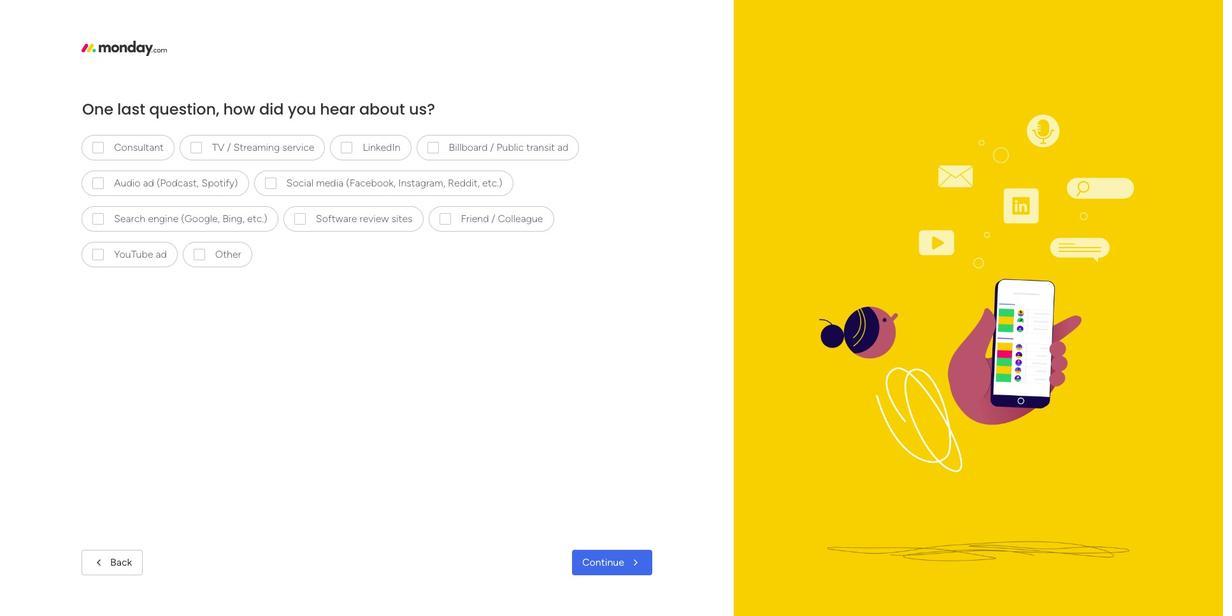 Task type: locate. For each thing, give the bounding box(es) containing it.
audio ad (podcast, spotify)
[[114, 177, 238, 189]]

2 vertical spatial ad
[[156, 248, 167, 261]]

2 horizontal spatial ad
[[558, 141, 569, 154]]

colleague
[[498, 213, 543, 225]]

reddit,
[[448, 177, 480, 189]]

youtube ad button
[[82, 242, 178, 268]]

ad inside billboard / public transit ad button
[[558, 141, 569, 154]]

did
[[259, 99, 284, 120]]

ad inside audio ad (podcast, spotify) button
[[143, 177, 154, 189]]

/ for billboard
[[490, 141, 494, 154]]

continue
[[582, 557, 624, 569]]

ad for audio ad (podcast, spotify)
[[143, 177, 154, 189]]

1 vertical spatial etc.)
[[247, 213, 267, 225]]

ad right youtube
[[156, 248, 167, 261]]

us?
[[409, 99, 435, 120]]

search
[[114, 213, 145, 225]]

media
[[316, 177, 344, 189]]

one last question, how did you hear about us?
[[82, 99, 435, 120]]

0 horizontal spatial ad
[[143, 177, 154, 189]]

/ inside the tv / streaming service button
[[227, 141, 231, 154]]

social media (facebook, instagram, reddit, etc.) button
[[254, 171, 513, 196]]

tv / streaming service button
[[180, 135, 325, 161]]

audio ad (podcast, spotify) button
[[82, 171, 249, 196]]

search engine (google, bing, etc.)
[[114, 213, 267, 225]]

ad right audio
[[143, 177, 154, 189]]

etc.) right bing,
[[247, 213, 267, 225]]

ad
[[558, 141, 569, 154], [143, 177, 154, 189], [156, 248, 167, 261]]

/ right "tv"
[[227, 141, 231, 154]]

etc.) right reddit,
[[482, 177, 503, 189]]

ad right transit
[[558, 141, 569, 154]]

continue button
[[572, 550, 652, 576]]

/ inside billboard / public transit ad button
[[490, 141, 494, 154]]

/ left the public
[[490, 141, 494, 154]]

1 horizontal spatial etc.)
[[482, 177, 503, 189]]

0 vertical spatial ad
[[558, 141, 569, 154]]

social
[[286, 177, 314, 189]]

back button
[[82, 550, 143, 576]]

0 horizontal spatial etc.)
[[247, 213, 267, 225]]

ad inside youtube ad button
[[156, 248, 167, 261]]

logo image
[[82, 41, 167, 56]]

back
[[110, 557, 132, 569]]

etc.)
[[482, 177, 503, 189], [247, 213, 267, 225]]

/ right friend
[[492, 213, 495, 225]]

bing,
[[222, 213, 245, 225]]

/
[[227, 141, 231, 154], [490, 141, 494, 154], [492, 213, 495, 225]]

1 vertical spatial ad
[[143, 177, 154, 189]]

audio
[[114, 177, 141, 189]]

0 vertical spatial etc.)
[[482, 177, 503, 189]]

instagram,
[[398, 177, 445, 189]]

/ inside "friend / colleague" button
[[492, 213, 495, 225]]

1 horizontal spatial ad
[[156, 248, 167, 261]]

service
[[282, 141, 314, 154]]



Task type: vqa. For each thing, say whether or not it's contained in the screenshot.
What
no



Task type: describe. For each thing, give the bounding box(es) containing it.
tv / streaming service
[[212, 141, 314, 154]]

hear
[[320, 99, 355, 120]]

consultant button
[[82, 135, 175, 161]]

how
[[223, 99, 255, 120]]

friend / colleague button
[[429, 206, 554, 232]]

friend
[[461, 213, 489, 225]]

review
[[360, 213, 389, 225]]

youtube ad
[[114, 248, 167, 261]]

youtube
[[114, 248, 153, 261]]

/ for friend
[[492, 213, 495, 225]]

streaming
[[233, 141, 280, 154]]

software review sites
[[316, 213, 413, 225]]

consultant
[[114, 141, 164, 154]]

other button
[[183, 242, 252, 268]]

social media (facebook, instagram, reddit, etc.)
[[286, 177, 503, 189]]

question,
[[149, 99, 219, 120]]

billboard / public transit ad button
[[416, 135, 579, 161]]

linkedin
[[363, 141, 400, 154]]

/ for tv
[[227, 141, 231, 154]]

sites
[[392, 213, 413, 225]]

(google,
[[181, 213, 220, 225]]

spotify)
[[201, 177, 238, 189]]

software review sites button
[[283, 206, 423, 232]]

last
[[117, 99, 145, 120]]

how did you hear about us? image
[[759, 0, 1198, 617]]

billboard
[[449, 141, 488, 154]]

(podcast,
[[157, 177, 199, 189]]

engine
[[148, 213, 179, 225]]

about
[[359, 99, 405, 120]]

transit
[[526, 141, 555, 154]]

friend / colleague
[[461, 213, 543, 225]]

search engine (google, bing, etc.) button
[[82, 206, 278, 232]]

ad for youtube ad
[[156, 248, 167, 261]]

software
[[316, 213, 357, 225]]

(facebook,
[[346, 177, 396, 189]]

billboard / public transit ad
[[449, 141, 569, 154]]

linkedin button
[[330, 135, 411, 161]]

one
[[82, 99, 113, 120]]

tv
[[212, 141, 225, 154]]

you
[[288, 99, 316, 120]]

public
[[497, 141, 524, 154]]

other
[[215, 248, 241, 261]]



